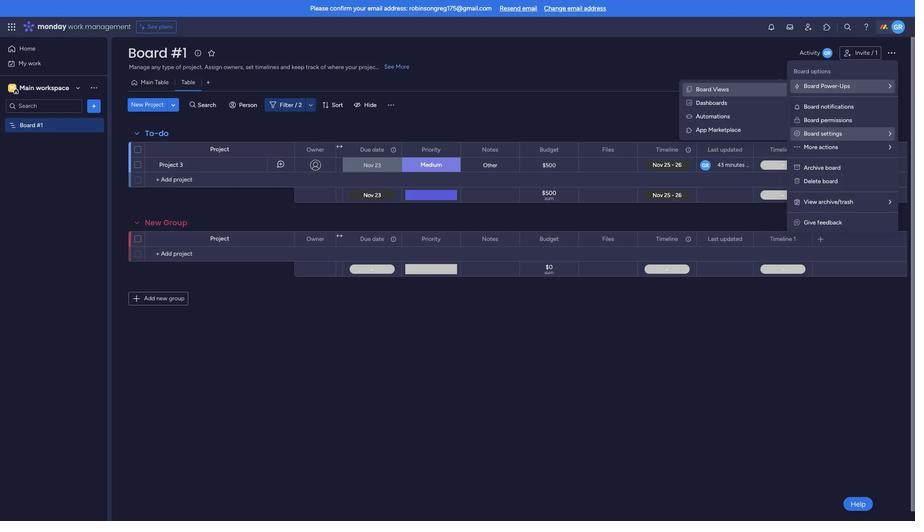 Task type: vqa. For each thing, say whether or not it's contained in the screenshot.
select product image on the left
yes



Task type: locate. For each thing, give the bounding box(es) containing it.
table
[[155, 79, 169, 86], [181, 79, 195, 86]]

option
[[0, 118, 107, 119]]

archive
[[804, 164, 824, 172]]

0 horizontal spatial more
[[396, 63, 409, 70]]

list arrow image for board settings
[[889, 131, 892, 137]]

0 horizontal spatial table
[[155, 79, 169, 86]]

new project
[[131, 101, 164, 108]]

invite / 1 button
[[840, 46, 882, 60]]

0 vertical spatial new
[[131, 101, 143, 108]]

board #1 inside board #1 'list box'
[[20, 122, 43, 129]]

more dots image
[[794, 144, 800, 151]]

timeline 1 down v2 user feedback icon
[[770, 235, 796, 243]]

$500 for $500 sum
[[542, 190, 556, 197]]

#1 down search in workspace field
[[37, 122, 43, 129]]

1 vertical spatial notes field
[[480, 235, 500, 244]]

0 vertical spatial due
[[360, 146, 371, 153]]

1 files from the top
[[602, 146, 614, 153]]

1 vertical spatial work
[[28, 60, 41, 67]]

0 vertical spatial files field
[[600, 145, 616, 154]]

new left group
[[145, 217, 161, 228]]

marketplace
[[709, 126, 741, 134]]

where
[[328, 64, 344, 71]]

2 vertical spatial /
[[295, 101, 297, 109]]

0 vertical spatial priority
[[422, 146, 441, 153]]

monday work management
[[38, 22, 131, 32]]

2 vertical spatial 1
[[794, 235, 796, 243]]

assign
[[205, 64, 222, 71]]

1 horizontal spatial work
[[68, 22, 83, 32]]

sum for $0
[[545, 270, 554, 276]]

select product image
[[8, 23, 16, 31]]

0 vertical spatial date
[[372, 146, 384, 153]]

2 due date from the top
[[360, 235, 384, 243]]

Timeline 1 field
[[768, 145, 798, 154], [768, 235, 798, 244]]

2
[[299, 101, 302, 109]]

0 horizontal spatial work
[[28, 60, 41, 67]]

notes
[[482, 146, 498, 153], [482, 235, 498, 243]]

project down do
[[159, 161, 178, 169]]

board power-ups image
[[794, 83, 801, 90]]

v2 expand column image
[[337, 143, 343, 150], [337, 233, 343, 240]]

1 vertical spatial list arrow image
[[889, 131, 892, 137]]

+ Add project text field
[[149, 249, 291, 259]]

resend email link
[[500, 5, 537, 12]]

dashboards
[[696, 99, 727, 107]]

0 vertical spatial due date
[[360, 146, 384, 153]]

date for 1st "due date" field from the bottom of the page
[[372, 235, 384, 243]]

notifications image
[[767, 23, 776, 31]]

board up the delete board
[[826, 164, 841, 172]]

0 vertical spatial #1
[[171, 43, 187, 62]]

to-do
[[145, 128, 169, 139]]

1 vertical spatial see
[[384, 63, 394, 70]]

1 vertical spatial due
[[360, 235, 371, 243]]

Files field
[[600, 145, 616, 154], [600, 235, 616, 244]]

board
[[128, 43, 168, 62], [794, 68, 809, 75], [804, 83, 820, 90], [696, 86, 712, 93], [804, 103, 820, 110], [804, 117, 820, 124], [20, 122, 35, 129], [804, 130, 820, 137]]

project inside new project button
[[145, 101, 164, 108]]

3 up + add project text box
[[180, 161, 183, 169]]

table down any
[[155, 79, 169, 86]]

1 vertical spatial owner field
[[304, 235, 326, 244]]

1 horizontal spatial email
[[522, 5, 537, 12]]

integrate
[[787, 79, 812, 86]]

workspace image
[[8, 83, 16, 92]]

1 vertical spatial sum
[[545, 270, 554, 276]]

1 vertical spatial priority
[[422, 235, 441, 243]]

Board #1 field
[[126, 43, 189, 62]]

1 vertical spatial $500
[[542, 190, 556, 197]]

0 horizontal spatial of
[[176, 64, 181, 71]]

1 timeline field from the top
[[654, 145, 680, 154]]

activity button
[[797, 46, 836, 60]]

2 budget from the top
[[540, 235, 559, 243]]

3 email from the left
[[568, 5, 583, 12]]

see right project
[[384, 63, 394, 70]]

updated
[[720, 146, 743, 153], [720, 235, 743, 243]]

v2 search image
[[190, 100, 196, 110]]

last updated for 2nd last updated field from the bottom of the page
[[708, 146, 743, 153]]

main table button
[[128, 76, 175, 89]]

dapulse integrations image
[[778, 79, 784, 86]]

2 priority from the top
[[422, 235, 441, 243]]

2 timeline 1 field from the top
[[768, 235, 798, 244]]

list arrow image for board power-ups
[[889, 83, 892, 89]]

last for 2nd last updated field from the bottom of the page
[[708, 146, 719, 153]]

your right 'where'
[[345, 64, 357, 71]]

power-
[[821, 83, 840, 90]]

more
[[396, 63, 409, 70], [804, 144, 818, 151]]

1 vertical spatial timeline field
[[654, 235, 680, 244]]

1 down dapulse admin menu image
[[794, 146, 796, 153]]

main right workspace image
[[19, 84, 34, 92]]

1 horizontal spatial table
[[181, 79, 195, 86]]

email right change at the right of page
[[568, 5, 583, 12]]

of right track
[[321, 64, 326, 71]]

work right monday
[[68, 22, 83, 32]]

2 date from the top
[[372, 235, 384, 243]]

board down search in workspace field
[[20, 122, 35, 129]]

show board description image
[[193, 49, 203, 57]]

date for first "due date" field from the top of the page
[[372, 146, 384, 153]]

priority
[[422, 146, 441, 153], [422, 235, 441, 243]]

To-do field
[[143, 128, 171, 139]]

2 email from the left
[[522, 5, 537, 12]]

sort
[[332, 101, 343, 109]]

Search field
[[196, 99, 221, 111]]

owners,
[[224, 64, 244, 71]]

work for my
[[28, 60, 41, 67]]

1 vertical spatial due date
[[360, 235, 384, 243]]

1 vertical spatial timeline 1
[[770, 235, 796, 243]]

invite / 1
[[855, 49, 878, 56]]

last updated right column information icon
[[708, 235, 743, 243]]

my
[[19, 60, 27, 67]]

1 budget field from the top
[[538, 145, 561, 154]]

1 vertical spatial last updated field
[[706, 235, 745, 244]]

more right the more dots icon
[[804, 144, 818, 151]]

menu
[[787, 60, 898, 233]]

options image
[[90, 102, 98, 110]]

budget
[[540, 146, 559, 153], [540, 235, 559, 243]]

0 vertical spatial updated
[[720, 146, 743, 153]]

sum inside $500 sum
[[545, 196, 554, 201]]

0 vertical spatial budget
[[540, 146, 559, 153]]

board inside board #1 'list box'
[[20, 122, 35, 129]]

filter
[[280, 101, 293, 109]]

0 vertical spatial see
[[147, 23, 157, 30]]

search everything image
[[844, 23, 852, 31]]

2 budget field from the top
[[538, 235, 561, 244]]

your right confirm
[[353, 5, 366, 12]]

last right column information icon
[[708, 235, 719, 243]]

1 vertical spatial budget field
[[538, 235, 561, 244]]

monday
[[38, 22, 66, 32]]

2 horizontal spatial email
[[568, 5, 583, 12]]

1 vertical spatial more
[[804, 144, 818, 151]]

1 vertical spatial last
[[708, 235, 719, 243]]

automations
[[696, 113, 730, 120]]

timelines
[[255, 64, 279, 71]]

see left plans
[[147, 23, 157, 30]]

1 vertical spatial last updated
[[708, 235, 743, 243]]

board right dapulse admin menu image
[[804, 130, 820, 137]]

Priority field
[[420, 145, 443, 154], [420, 235, 443, 244]]

0 vertical spatial /
[[872, 49, 874, 56]]

2 last updated from the top
[[708, 235, 743, 243]]

more right project
[[396, 63, 409, 70]]

help button
[[844, 497, 873, 511]]

1 vertical spatial priority field
[[420, 235, 443, 244]]

main workspace
[[19, 84, 69, 92]]

1 list arrow image from the top
[[889, 83, 892, 89]]

2 notes field from the top
[[480, 235, 500, 244]]

2 last from the top
[[708, 235, 719, 243]]

2 files field from the top
[[600, 235, 616, 244]]

last updated
[[708, 146, 743, 153], [708, 235, 743, 243]]

2 owner from the top
[[307, 235, 324, 243]]

1 right invite
[[875, 49, 878, 56]]

board permissions
[[804, 117, 852, 124]]

1 priority from the top
[[422, 146, 441, 153]]

table down project.
[[181, 79, 195, 86]]

1 vertical spatial owner
[[307, 235, 324, 243]]

2 list arrow image from the top
[[889, 131, 892, 137]]

last up 43
[[708, 146, 719, 153]]

0 vertical spatial sum
[[545, 196, 554, 201]]

board
[[826, 164, 841, 172], [823, 178, 838, 185]]

1 vertical spatial due date field
[[358, 235, 386, 244]]

0 horizontal spatial /
[[295, 101, 297, 109]]

2 notes from the top
[[482, 235, 498, 243]]

1 last updated from the top
[[708, 146, 743, 153]]

$500 sum
[[542, 190, 556, 201]]

1 sum from the top
[[545, 196, 554, 201]]

0 horizontal spatial email
[[368, 5, 383, 12]]

1 vertical spatial board #1
[[20, 122, 43, 129]]

confirm
[[330, 5, 352, 12]]

see
[[147, 23, 157, 30], [384, 63, 394, 70]]

1 horizontal spatial see
[[384, 63, 394, 70]]

any
[[151, 64, 161, 71]]

#1 up type
[[171, 43, 187, 62]]

/ right automate
[[864, 79, 866, 86]]

1 vertical spatial notes
[[482, 235, 498, 243]]

1 horizontal spatial main
[[141, 79, 153, 86]]

1 vertical spatial files field
[[600, 235, 616, 244]]

change email address
[[544, 5, 606, 12]]

1 vertical spatial files
[[602, 235, 614, 243]]

1 due date from the top
[[360, 146, 384, 153]]

notifications
[[821, 103, 854, 110]]

1 vertical spatial new
[[145, 217, 161, 228]]

Budget field
[[538, 145, 561, 154], [538, 235, 561, 244]]

robinsongreg175@gmail.com
[[409, 5, 492, 12]]

0 vertical spatial list arrow image
[[889, 83, 892, 89]]

0 vertical spatial timeline 1 field
[[768, 145, 798, 154]]

2 sum from the top
[[545, 270, 554, 276]]

apps image
[[823, 23, 831, 31]]

board right v2 views icon
[[696, 86, 712, 93]]

0 vertical spatial notes field
[[480, 145, 500, 154]]

last updated field up 43
[[706, 145, 745, 154]]

list arrow image
[[889, 83, 892, 89], [889, 131, 892, 137], [889, 199, 892, 205]]

angle down image
[[171, 102, 175, 108]]

1 vertical spatial budget
[[540, 235, 559, 243]]

actions
[[819, 144, 838, 151]]

email right resend
[[522, 5, 537, 12]]

main down manage
[[141, 79, 153, 86]]

priority for second priority 'field' from the bottom of the page
[[422, 146, 441, 153]]

board #1
[[128, 43, 187, 62], [20, 122, 43, 129]]

new inside button
[[131, 101, 143, 108]]

new down main table button
[[131, 101, 143, 108]]

list arrow image for view archive/trash
[[889, 199, 892, 205]]

$500
[[543, 162, 556, 168], [542, 190, 556, 197]]

0 vertical spatial 3
[[867, 79, 871, 86]]

your
[[353, 5, 366, 12], [345, 64, 357, 71]]

0 vertical spatial budget field
[[538, 145, 561, 154]]

/
[[872, 49, 874, 56], [864, 79, 866, 86], [295, 101, 297, 109]]

1 down v2 user feedback icon
[[794, 235, 796, 243]]

add view image
[[207, 79, 210, 86]]

views
[[713, 86, 729, 93]]

new group
[[145, 217, 187, 228]]

board down archive board at the right top of page
[[823, 178, 838, 185]]

1 horizontal spatial new
[[145, 217, 161, 228]]

files
[[602, 146, 614, 153], [602, 235, 614, 243]]

1 for 2nd timeline 1 field from the bottom
[[794, 146, 796, 153]]

0 vertical spatial work
[[68, 22, 83, 32]]

timeline 1 field down v2 user feedback icon
[[768, 235, 798, 244]]

0 vertical spatial v2 expand column image
[[337, 143, 343, 150]]

project
[[145, 101, 164, 108], [210, 146, 229, 153], [159, 161, 178, 169], [210, 235, 229, 242]]

3 right automate
[[867, 79, 871, 86]]

1 vertical spatial 3
[[180, 161, 183, 169]]

1 email from the left
[[368, 5, 383, 12]]

0 vertical spatial priority field
[[420, 145, 443, 154]]

3 list arrow image from the top
[[889, 199, 892, 205]]

Owner field
[[304, 145, 326, 154], [304, 235, 326, 244]]

1 notes field from the top
[[480, 145, 500, 154]]

archive/trash
[[819, 198, 853, 206]]

1 of from the left
[[176, 64, 181, 71]]

Timeline field
[[654, 145, 680, 154], [654, 235, 680, 244]]

main inside button
[[141, 79, 153, 86]]

1 horizontal spatial more
[[804, 144, 818, 151]]

1 horizontal spatial /
[[864, 79, 866, 86]]

options image
[[887, 48, 897, 58]]

/ inside button
[[872, 49, 874, 56]]

person
[[239, 101, 257, 109]]

/ left 2
[[295, 101, 297, 109]]

sum
[[545, 196, 554, 201], [545, 270, 554, 276]]

sort button
[[318, 98, 348, 112]]

1 vertical spatial date
[[372, 235, 384, 243]]

settings
[[821, 130, 842, 137]]

see for see plans
[[147, 23, 157, 30]]

project up + add project text field
[[210, 235, 229, 242]]

2 due from the top
[[360, 235, 371, 243]]

0 horizontal spatial new
[[131, 101, 143, 108]]

2 horizontal spatial /
[[872, 49, 874, 56]]

0 vertical spatial timeline 1
[[770, 146, 796, 153]]

new inside field
[[145, 217, 161, 228]]

board right "v2 permission outline" icon
[[804, 117, 820, 124]]

2 timeline 1 from the top
[[770, 235, 796, 243]]

1 vertical spatial /
[[864, 79, 866, 86]]

/ for 2
[[295, 101, 297, 109]]

0 horizontal spatial board #1
[[20, 122, 43, 129]]

1 updated from the top
[[720, 146, 743, 153]]

autopilot image
[[825, 77, 832, 88]]

workspace options image
[[90, 84, 98, 92]]

files for second 'files' field from the bottom of the page
[[602, 146, 614, 153]]

1 budget from the top
[[540, 146, 559, 153]]

of right type
[[176, 64, 181, 71]]

files for second 'files' field from the top
[[602, 235, 614, 243]]

0 vertical spatial board
[[826, 164, 841, 172]]

1 owner from the top
[[307, 146, 324, 153]]

v2 permission outline image
[[795, 117, 800, 124]]

0 vertical spatial 1
[[875, 49, 878, 56]]

2 files from the top
[[602, 235, 614, 243]]

column information image
[[390, 146, 397, 153], [685, 146, 692, 153], [390, 236, 397, 243]]

board #1 up any
[[128, 43, 187, 62]]

updated for 2nd last updated field from the bottom of the page
[[720, 146, 743, 153]]

1 vertical spatial 1
[[794, 146, 796, 153]]

work inside my work button
[[28, 60, 41, 67]]

work right my
[[28, 60, 41, 67]]

1 vertical spatial #1
[[37, 122, 43, 129]]

delete
[[804, 178, 821, 185]]

inbox image
[[786, 23, 794, 31]]

0 vertical spatial last updated
[[708, 146, 743, 153]]

project.
[[183, 64, 203, 71]]

board options
[[794, 68, 831, 75]]

project up + add project text box
[[210, 146, 229, 153]]

0 vertical spatial $500
[[543, 162, 556, 168]]

0 horizontal spatial 3
[[180, 161, 183, 169]]

board #1 down search in workspace field
[[20, 122, 43, 129]]

1 horizontal spatial of
[[321, 64, 326, 71]]

board notifications image
[[794, 104, 801, 110]]

last updated field right column information icon
[[706, 235, 745, 244]]

/ right invite
[[872, 49, 874, 56]]

1 date from the top
[[372, 146, 384, 153]]

give feedback
[[804, 219, 842, 226]]

0 horizontal spatial #1
[[37, 122, 43, 129]]

last
[[708, 146, 719, 153], [708, 235, 719, 243]]

0 horizontal spatial main
[[19, 84, 34, 92]]

management
[[85, 22, 131, 32]]

1 timeline 1 from the top
[[770, 146, 796, 153]]

Notes field
[[480, 145, 500, 154], [480, 235, 500, 244]]

dapulse admin menu image
[[794, 130, 800, 137]]

main inside workspace selection element
[[19, 84, 34, 92]]

0 vertical spatial owner field
[[304, 145, 326, 154]]

main
[[141, 79, 153, 86], [19, 84, 34, 92]]

project left angle down image
[[145, 101, 164, 108]]

see inside button
[[147, 23, 157, 30]]

1 v2 expand column image from the top
[[337, 143, 343, 150]]

1 vertical spatial v2 expand column image
[[337, 233, 343, 240]]

collapse board header image
[[890, 79, 896, 86]]

New Group field
[[143, 217, 190, 228]]

table button
[[175, 76, 202, 89]]

0 vertical spatial due date field
[[358, 145, 386, 154]]

Last updated field
[[706, 145, 745, 154], [706, 235, 745, 244]]

Due date field
[[358, 145, 386, 154], [358, 235, 386, 244]]

2 updated from the top
[[720, 235, 743, 243]]

timeline 1 field down dapulse admin menu image
[[768, 145, 798, 154]]

timeline 1 down dapulse admin menu image
[[770, 146, 796, 153]]

email left address: at the left top of page
[[368, 5, 383, 12]]

1 last updated field from the top
[[706, 145, 745, 154]]

0 vertical spatial board #1
[[128, 43, 187, 62]]

1 vertical spatial board
[[823, 178, 838, 185]]

1 vertical spatial updated
[[720, 235, 743, 243]]

add new group button
[[129, 292, 188, 306]]

0 vertical spatial last updated field
[[706, 145, 745, 154]]

more inside menu
[[804, 144, 818, 151]]

1 last from the top
[[708, 146, 719, 153]]

#1 inside 'list box'
[[37, 122, 43, 129]]

new
[[131, 101, 143, 108], [145, 217, 161, 228]]

v2 views icon image
[[687, 86, 692, 93]]

0 vertical spatial timeline field
[[654, 145, 680, 154]]

0 vertical spatial last
[[708, 146, 719, 153]]

priority for 1st priority 'field' from the bottom
[[422, 235, 441, 243]]

1 vertical spatial timeline 1 field
[[768, 235, 798, 244]]

board for delete board
[[823, 178, 838, 185]]

0 vertical spatial files
[[602, 146, 614, 153]]

0 horizontal spatial see
[[147, 23, 157, 30]]

owner for 1st owner field
[[307, 146, 324, 153]]

Search in workspace field
[[18, 101, 70, 111]]

owner
[[307, 146, 324, 153], [307, 235, 324, 243]]

last updated up 43
[[708, 146, 743, 153]]

0 vertical spatial owner
[[307, 146, 324, 153]]

email
[[368, 5, 383, 12], [522, 5, 537, 12], [568, 5, 583, 12]]

menu containing board options
[[787, 60, 898, 233]]

2 vertical spatial list arrow image
[[889, 199, 892, 205]]



Task type: describe. For each thing, give the bounding box(es) containing it.
1 due date field from the top
[[358, 145, 386, 154]]

timeline 1 for 2nd timeline 1 field from the bottom
[[770, 146, 796, 153]]

options
[[811, 68, 831, 75]]

1 notes from the top
[[482, 146, 498, 153]]

permissions
[[821, 117, 852, 124]]

nov
[[364, 162, 374, 168]]

2 priority field from the top
[[420, 235, 443, 244]]

greg robinson image
[[892, 20, 905, 34]]

v2 user feedback image
[[794, 219, 800, 226]]

+ Add project text field
[[149, 175, 291, 185]]

type
[[162, 64, 174, 71]]

app marketplace image
[[686, 127, 693, 134]]

email for change email address
[[568, 5, 583, 12]]

owner for 1st owner field from the bottom
[[307, 235, 324, 243]]

medium
[[421, 161, 442, 169]]

1 inside button
[[875, 49, 878, 56]]

archive board
[[804, 164, 841, 172]]

add new group
[[144, 295, 185, 302]]

give
[[804, 219, 816, 226]]

1 owner field from the top
[[304, 145, 326, 154]]

/ for 3
[[864, 79, 866, 86]]

help image
[[862, 23, 871, 31]]

$0 sum
[[545, 264, 554, 276]]

board up 'integrate'
[[794, 68, 809, 75]]

track
[[306, 64, 319, 71]]

view
[[804, 198, 817, 206]]

do
[[159, 128, 169, 139]]

automate
[[836, 79, 862, 86]]

43
[[718, 162, 724, 168]]

invite members image
[[804, 23, 813, 31]]

0 vertical spatial more
[[396, 63, 409, 70]]

work for monday
[[68, 22, 83, 32]]

/ for 1
[[872, 49, 874, 56]]

board for archive board
[[826, 164, 841, 172]]

new for new group
[[145, 217, 161, 228]]

board up any
[[128, 43, 168, 62]]

board views
[[696, 86, 729, 93]]

ups
[[840, 83, 850, 90]]

add
[[144, 295, 155, 302]]

2 of from the left
[[321, 64, 326, 71]]

hide button
[[351, 98, 382, 112]]

v2 automations outline image
[[686, 113, 692, 120]]

change
[[544, 5, 566, 12]]

add to favorites image
[[207, 49, 216, 57]]

to-
[[145, 128, 159, 139]]

change email address link
[[544, 5, 606, 12]]

home
[[19, 45, 35, 52]]

set
[[246, 64, 254, 71]]

workspace selection element
[[8, 83, 70, 94]]

nov 23
[[364, 162, 381, 168]]

minutes
[[725, 162, 745, 168]]

due date for 1st "due date" field from the bottom of the page
[[360, 235, 384, 243]]

see for see more
[[384, 63, 394, 70]]

1 priority field from the top
[[420, 145, 443, 154]]

my work button
[[5, 57, 91, 70]]

0 vertical spatial your
[[353, 5, 366, 12]]

filter / 2
[[280, 101, 302, 109]]

my work
[[19, 60, 41, 67]]

board right 'board notifications' icon
[[804, 103, 820, 110]]

2 timeline field from the top
[[654, 235, 680, 244]]

stands.
[[379, 64, 398, 71]]

2 v2 expand column image from the top
[[337, 233, 343, 240]]

board settings
[[804, 130, 842, 137]]

2 last updated field from the top
[[706, 235, 745, 244]]

address
[[584, 5, 606, 12]]

new for new project
[[131, 101, 143, 108]]

column information image for to-do
[[685, 146, 692, 153]]

board right board power-ups icon
[[804, 83, 820, 90]]

$500 for $500
[[543, 162, 556, 168]]

timeline 1 for second timeline 1 field from the top
[[770, 235, 796, 243]]

main for main workspace
[[19, 84, 34, 92]]

sum for $500
[[545, 196, 554, 201]]

1 for second timeline 1 field from the top
[[794, 235, 796, 243]]

1 table from the left
[[155, 79, 169, 86]]

main for main table
[[141, 79, 153, 86]]

$0
[[546, 264, 553, 271]]

resend
[[500, 5, 521, 12]]

app marketplace
[[696, 126, 741, 134]]

please
[[310, 5, 328, 12]]

project
[[359, 64, 378, 71]]

hide
[[364, 101, 377, 109]]

due date for first "due date" field from the top of the page
[[360, 146, 384, 153]]

1 due from the top
[[360, 146, 371, 153]]

1 horizontal spatial board #1
[[128, 43, 187, 62]]

1 vertical spatial your
[[345, 64, 357, 71]]

resend email
[[500, 5, 537, 12]]

list arrow image
[[889, 145, 892, 150]]

keep
[[292, 64, 304, 71]]

v2 overview line image
[[687, 99, 692, 107]]

project 3
[[159, 161, 183, 169]]

address:
[[384, 5, 408, 12]]

1 horizontal spatial #1
[[171, 43, 187, 62]]

23
[[375, 162, 381, 168]]

automate / 3
[[836, 79, 871, 86]]

column information image for new group
[[390, 236, 397, 243]]

feedback
[[818, 219, 842, 226]]

home button
[[5, 42, 91, 56]]

new project button
[[128, 98, 167, 112]]

person button
[[226, 98, 262, 112]]

see plans button
[[136, 21, 177, 33]]

1 timeline 1 field from the top
[[768, 145, 798, 154]]

last for 2nd last updated field from the top of the page
[[708, 235, 719, 243]]

view archive/trash
[[804, 198, 853, 206]]

2 owner field from the top
[[304, 235, 326, 244]]

view archive/trash image
[[794, 199, 801, 206]]

1 files field from the top
[[600, 145, 616, 154]]

new
[[156, 295, 168, 302]]

board #1 list box
[[0, 116, 107, 246]]

and
[[280, 64, 290, 71]]

delete board
[[804, 178, 838, 185]]

workspace
[[36, 84, 69, 92]]

see more link
[[383, 63, 410, 71]]

see more
[[384, 63, 409, 70]]

ago
[[746, 162, 755, 168]]

email for resend email
[[522, 5, 537, 12]]

manage
[[129, 64, 150, 71]]

menu image
[[387, 101, 395, 109]]

app
[[696, 126, 707, 134]]

m
[[10, 84, 15, 91]]

help
[[851, 500, 866, 508]]

2 due date field from the top
[[358, 235, 386, 244]]

arrow down image
[[306, 100, 316, 110]]

2 table from the left
[[181, 79, 195, 86]]

main table
[[141, 79, 169, 86]]

v2 delete line image
[[794, 178, 800, 185]]

last updated for 2nd last updated field from the top of the page
[[708, 235, 743, 243]]

please confirm your email address: robinsongreg175@gmail.com
[[310, 5, 492, 12]]

see plans
[[147, 23, 173, 30]]

plans
[[159, 23, 173, 30]]

board notifications
[[804, 103, 854, 110]]

group
[[169, 295, 185, 302]]

column information image
[[685, 236, 692, 243]]

dapulse archived image
[[794, 164, 800, 172]]

1 horizontal spatial 3
[[867, 79, 871, 86]]

updated for 2nd last updated field from the top of the page
[[720, 235, 743, 243]]



